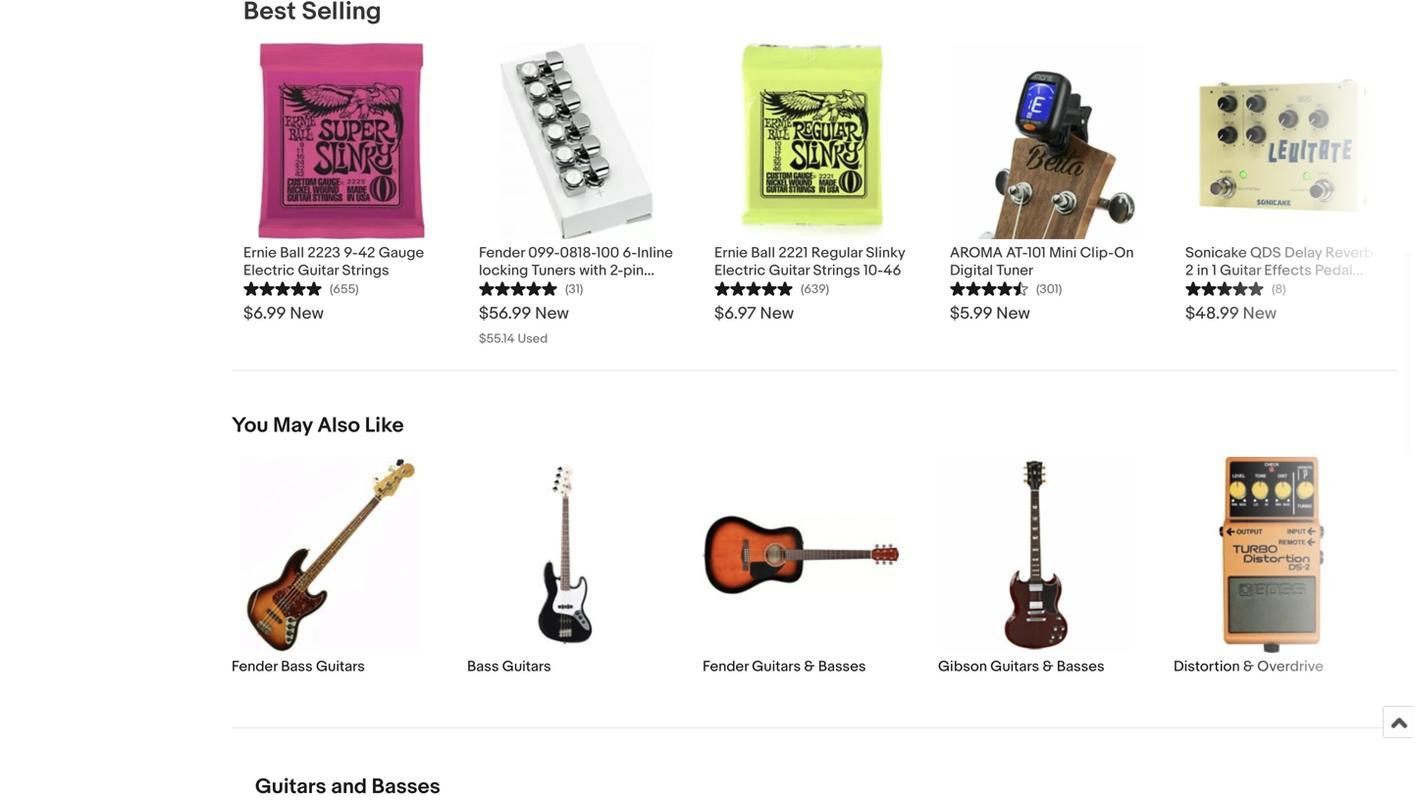 Task type: locate. For each thing, give the bounding box(es) containing it.
1 horizontal spatial guitar
[[769, 262, 810, 279]]

3 new from the left
[[760, 304, 794, 324]]

guitar inside ernie ball 2223 9-42 gauge electric guitar strings
[[298, 262, 339, 279]]

2 4.9 out of 5 stars image from the left
[[714, 279, 793, 297]]

2 horizontal spatial fender
[[703, 658, 749, 676]]

0 horizontal spatial basses
[[818, 658, 866, 676]]

0 horizontal spatial fender
[[232, 658, 278, 676]]

2 ball from the left
[[751, 244, 775, 262]]

1 horizontal spatial basses
[[1057, 658, 1105, 676]]

0 horizontal spatial &
[[804, 658, 815, 676]]

2 horizontal spatial guitar
[[1220, 262, 1261, 279]]

$5.99 new
[[950, 304, 1030, 324]]

1 horizontal spatial fender
[[479, 244, 525, 262]]

2 & from the left
[[1043, 658, 1054, 676]]

gibson
[[938, 658, 987, 676]]

ernie
[[243, 244, 277, 262], [714, 244, 748, 262]]

0 horizontal spatial electric
[[243, 262, 295, 279]]

ernie ball 2223 9-42 gauge electric guitar strings
[[243, 244, 424, 279]]

chrome
[[534, 279, 588, 297]]

$55.14
[[479, 332, 515, 347]]

46
[[884, 262, 901, 279]]

1 horizontal spatial &
[[1043, 658, 1054, 676]]

digital up $48.99
[[1186, 279, 1229, 297]]

fender for fender 099-0818-100 6-inline locking tuners with 2-pin mount - chrome
[[479, 244, 525, 262]]

&
[[804, 658, 815, 676], [1043, 658, 1054, 676], [1243, 658, 1254, 676]]

2 horizontal spatial &
[[1243, 658, 1254, 676]]

ernie ball 2223 9-42 gauge electric guitar strings link
[[243, 239, 440, 279]]

1 horizontal spatial 5 out of 5 stars image
[[1186, 279, 1264, 297]]

strings inside ernie ball 2221 regular slinky electric guitar strings 10-46
[[813, 262, 860, 279]]

gibson guitars & basses image
[[938, 457, 1135, 653]]

0 horizontal spatial bass
[[281, 658, 313, 676]]

0 horizontal spatial digital
[[950, 262, 993, 279]]

electric up '$6.99'
[[243, 262, 295, 279]]

guitars for bass
[[502, 658, 551, 676]]

(8)
[[1272, 282, 1286, 297]]

100
[[596, 244, 619, 262]]

fender
[[479, 244, 525, 262], [232, 658, 278, 676], [703, 658, 749, 676]]

aroma
[[950, 244, 1003, 262]]

new for $56.99 new $55.14 used
[[535, 304, 569, 324]]

new down levitate
[[1243, 304, 1277, 324]]

guitar right 1
[[1220, 262, 1261, 279]]

may
[[273, 413, 313, 438]]

digital up $5.99
[[950, 262, 993, 279]]

0 horizontal spatial strings
[[342, 262, 389, 279]]

0 horizontal spatial 4.9 out of 5 stars image
[[243, 279, 322, 297]]

ball for $6.99
[[280, 244, 304, 262]]

ernie up the (655) link
[[243, 244, 277, 262]]

1 new from the left
[[290, 304, 324, 324]]

6-
[[623, 244, 637, 262]]

3 guitar from the left
[[1220, 262, 1261, 279]]

aroma at-101 mini clip-on digital tuner image
[[950, 43, 1146, 239]]

4 new from the left
[[996, 304, 1030, 324]]

new down (301) link
[[996, 304, 1030, 324]]

new
[[290, 304, 324, 324], [535, 304, 569, 324], [760, 304, 794, 324], [996, 304, 1030, 324], [1243, 304, 1277, 324]]

strings
[[342, 262, 389, 279], [813, 262, 860, 279]]

ball
[[280, 244, 304, 262], [751, 244, 775, 262]]

digital inside aroma at-101 mini clip-on digital tuner
[[950, 262, 993, 279]]

2 new from the left
[[535, 304, 569, 324]]

4.9 out of 5 stars image up $6.97 new
[[714, 279, 793, 297]]

strings up (639)
[[813, 262, 860, 279]]

(31)
[[565, 282, 583, 297]]

1 horizontal spatial electric
[[714, 262, 766, 279]]

with
[[579, 262, 607, 279]]

1 horizontal spatial ball
[[751, 244, 775, 262]]

ernie up (639) link
[[714, 244, 748, 262]]

ball inside ernie ball 2221 regular slinky electric guitar strings 10-46
[[751, 244, 775, 262]]

ball left 2221
[[751, 244, 775, 262]]

also
[[317, 413, 360, 438]]

slinky
[[866, 244, 905, 262]]

ball inside ernie ball 2223 9-42 gauge electric guitar strings
[[280, 244, 304, 262]]

1 ball from the left
[[280, 244, 304, 262]]

2 guitar from the left
[[769, 262, 810, 279]]

bass
[[281, 658, 313, 676], [467, 658, 499, 676]]

$6.97 new
[[714, 304, 794, 324]]

4.9 out of 5 stars image up $6.99 new
[[243, 279, 322, 297]]

guitar up (639)
[[769, 262, 810, 279]]

bass guitars link
[[467, 658, 663, 676]]

on
[[1114, 244, 1134, 262]]

electric
[[243, 262, 295, 279], [714, 262, 766, 279]]

4.9 out of 5 stars image for $6.97
[[714, 279, 793, 297]]

clip-
[[1080, 244, 1114, 262]]

4.9 out of 5 stars image
[[243, 279, 322, 297], [714, 279, 793, 297]]

aroma at-101 mini clip-on digital tuner
[[950, 244, 1134, 279]]

0 horizontal spatial guitar
[[298, 262, 339, 279]]

electric inside ernie ball 2221 regular slinky electric guitar strings 10-46
[[714, 262, 766, 279]]

overdrive
[[1257, 658, 1324, 676]]

2 guitars from the left
[[502, 658, 551, 676]]

(8) link
[[1186, 279, 1286, 297]]

101
[[1027, 244, 1046, 262]]

guitar for $48.99 new
[[1220, 262, 1261, 279]]

5 out of 5 stars image up $48.99 new
[[1186, 279, 1264, 297]]

1 bass from the left
[[281, 658, 313, 676]]

5 out of 5 stars image up $56.99 at the left top of the page
[[479, 279, 557, 297]]

1 horizontal spatial bass
[[467, 658, 499, 676]]

digital
[[950, 262, 993, 279], [1186, 279, 1229, 297]]

electric up $6.97
[[714, 262, 766, 279]]

099-
[[528, 244, 560, 262]]

2 basses from the left
[[1057, 658, 1105, 676]]

5 new from the left
[[1243, 304, 1277, 324]]

ernie ball 2223 9-42 gauge electric guitar strings image
[[259, 43, 424, 239]]

9-
[[344, 244, 358, 262]]

used
[[518, 332, 548, 347]]

1 horizontal spatial ernie
[[714, 244, 748, 262]]

new for $6.97 new
[[760, 304, 794, 324]]

guitar inside sonicake qds delay reverb 2 in 1 guitar effects pedal digital levitate
[[1220, 262, 1261, 279]]

0 horizontal spatial ernie
[[243, 244, 277, 262]]

$48.99
[[1186, 304, 1239, 324]]

1 & from the left
[[804, 658, 815, 676]]

guitars
[[316, 658, 365, 676], [502, 658, 551, 676], [752, 658, 801, 676], [991, 658, 1039, 676]]

1 horizontal spatial strings
[[813, 262, 860, 279]]

ball for $6.97
[[751, 244, 775, 262]]

2 ernie from the left
[[714, 244, 748, 262]]

3 guitars from the left
[[752, 658, 801, 676]]

ball left 2223
[[280, 244, 304, 262]]

1 basses from the left
[[818, 658, 866, 676]]

fender inside fender 099-0818-100 6-inline locking tuners with 2-pin mount - chrome
[[479, 244, 525, 262]]

(655)
[[330, 282, 359, 297]]

1 ernie from the left
[[243, 244, 277, 262]]

ernie inside ernie ball 2221 regular slinky electric guitar strings 10-46
[[714, 244, 748, 262]]

$56.99
[[479, 304, 531, 324]]

bass guitars
[[467, 658, 551, 676]]

like
[[365, 413, 404, 438]]

tuners
[[532, 262, 576, 279]]

reverb
[[1325, 244, 1373, 262]]

1 4.9 out of 5 stars image from the left
[[243, 279, 322, 297]]

1 horizontal spatial digital
[[1186, 279, 1229, 297]]

basses
[[818, 658, 866, 676], [1057, 658, 1105, 676]]

at-
[[1006, 244, 1027, 262]]

sonicake qds delay reverb 2 in 1 guitar effects pedal digital levitate link
[[1186, 239, 1382, 297]]

distortion
[[1174, 658, 1240, 676]]

new down the (655) link
[[290, 304, 324, 324]]

2 strings from the left
[[813, 262, 860, 279]]

$6.99
[[243, 304, 286, 324]]

pin
[[623, 262, 644, 279]]

fender guitars & basses link
[[703, 658, 899, 676]]

1 5 out of 5 stars image from the left
[[479, 279, 557, 297]]

3 & from the left
[[1243, 658, 1254, 676]]

strings up (655)
[[342, 262, 389, 279]]

1 horizontal spatial 4.9 out of 5 stars image
[[714, 279, 793, 297]]

ernie inside ernie ball 2223 9-42 gauge electric guitar strings
[[243, 244, 277, 262]]

aroma at-101 mini clip-on digital tuner link
[[950, 239, 1146, 279]]

(31) link
[[479, 279, 583, 297]]

gibson guitars & basses link
[[938, 658, 1135, 676]]

0 horizontal spatial ball
[[280, 244, 304, 262]]

bass guitars image
[[467, 457, 663, 653]]

1 strings from the left
[[342, 262, 389, 279]]

new inside $56.99 new $55.14 used
[[535, 304, 569, 324]]

in
[[1197, 262, 1209, 279]]

guitar up (655)
[[298, 262, 339, 279]]

5 out of 5 stars image
[[479, 279, 557, 297], [1186, 279, 1264, 297]]

2 5 out of 5 stars image from the left
[[1186, 279, 1264, 297]]

new down (639) link
[[760, 304, 794, 324]]

ernie for $6.99 new
[[243, 244, 277, 262]]

4 guitars from the left
[[991, 658, 1039, 676]]

new down chrome on the left of page
[[535, 304, 569, 324]]

guitar
[[298, 262, 339, 279], [769, 262, 810, 279], [1220, 262, 1261, 279]]

42
[[358, 244, 375, 262]]

2 electric from the left
[[714, 262, 766, 279]]

mount
[[479, 279, 522, 297]]

1 electric from the left
[[243, 262, 295, 279]]

0 horizontal spatial 5 out of 5 stars image
[[479, 279, 557, 297]]

1 guitar from the left
[[298, 262, 339, 279]]

ernie ball 2221 regular slinky electric guitar strings 10-46 link
[[714, 239, 911, 279]]

distortion & overdrive image
[[1174, 457, 1370, 653]]



Task type: vqa. For each thing, say whether or not it's contained in the screenshot.
Fender Guitars
yes



Task type: describe. For each thing, give the bounding box(es) containing it.
you
[[232, 413, 268, 438]]

2
[[1186, 262, 1194, 279]]

new for $48.99 new
[[1243, 304, 1277, 324]]

levitate
[[1232, 279, 1285, 297]]

digital inside sonicake qds delay reverb 2 in 1 guitar effects pedal digital levitate
[[1186, 279, 1229, 297]]

1 guitars from the left
[[316, 658, 365, 676]]

electric inside ernie ball 2223 9-42 gauge electric guitar strings
[[243, 262, 295, 279]]

2-
[[610, 262, 623, 279]]

(655) link
[[243, 279, 359, 297]]

guitars for fender
[[752, 658, 801, 676]]

& for fender guitars & basses
[[804, 658, 815, 676]]

basses for fender guitars & basses
[[818, 658, 866, 676]]

new for $5.99 new
[[996, 304, 1030, 324]]

5 out of 5 stars image for $48.99 new
[[1186, 279, 1264, 297]]

guitar inside ernie ball 2221 regular slinky electric guitar strings 10-46
[[769, 262, 810, 279]]

$5.99
[[950, 304, 993, 324]]

$6.97
[[714, 304, 756, 324]]

fender guitars & basses image
[[703, 506, 899, 604]]

fender 099-0818-100 6-inline locking tuners with 2-pin mount - chrome image
[[501, 43, 653, 239]]

0818-
[[560, 244, 596, 262]]

5 out of 5 stars image for $56.99 new
[[479, 279, 557, 297]]

regular
[[811, 244, 863, 262]]

(301)
[[1036, 282, 1062, 297]]

distortion & overdrive
[[1174, 658, 1324, 676]]

(301) link
[[950, 279, 1062, 297]]

fender 099-0818-100 6-inline locking tuners with 2-pin mount - chrome link
[[479, 239, 675, 297]]

$56.99 new $55.14 used
[[479, 304, 569, 347]]

guitar for $6.99 new
[[298, 262, 339, 279]]

$48.99 new
[[1186, 304, 1277, 324]]

fender guitars & basses
[[703, 658, 866, 676]]

2 bass from the left
[[467, 658, 499, 676]]

4.9 out of 5 stars image for $6.99
[[243, 279, 322, 297]]

2221
[[779, 244, 808, 262]]

(639)
[[801, 282, 829, 297]]

1
[[1212, 262, 1217, 279]]

pedal
[[1315, 262, 1353, 279]]

qds
[[1250, 244, 1281, 262]]

fender 099-0818-100 6-inline locking tuners with 2-pin mount - chrome
[[479, 244, 673, 297]]

delay
[[1285, 244, 1322, 262]]

guitars for gibson
[[991, 658, 1039, 676]]

inline
[[637, 244, 673, 262]]

fender bass guitars
[[232, 658, 365, 676]]

sonicake qds delay reverb 2 in 1 guitar effects pedal digital levitate
[[1186, 244, 1373, 297]]

you may also like
[[232, 413, 404, 438]]

fender for fender guitars & basses
[[703, 658, 749, 676]]

gauge
[[379, 244, 424, 262]]

locking
[[479, 262, 528, 279]]

ernie ball 2221 regular slinky electric guitar strings 10-46 image
[[742, 43, 884, 239]]

(639) link
[[714, 279, 829, 297]]

sonicake
[[1186, 244, 1247, 262]]

tuner
[[997, 262, 1034, 279]]

ernie ball 2221 regular slinky electric guitar strings 10-46
[[714, 244, 905, 279]]

distortion & overdrive link
[[1174, 658, 1370, 676]]

strings inside ernie ball 2223 9-42 gauge electric guitar strings
[[342, 262, 389, 279]]

fender for fender bass guitars
[[232, 658, 278, 676]]

ernie for $6.97 new
[[714, 244, 748, 262]]

2223
[[308, 244, 341, 262]]

4.6 out of 5 stars image
[[950, 279, 1029, 297]]

fender bass guitars link
[[232, 658, 428, 676]]

& for gibson guitars & basses
[[1043, 658, 1054, 676]]

10-
[[864, 262, 884, 279]]

mini
[[1049, 244, 1077, 262]]

new for $6.99 new
[[290, 304, 324, 324]]

-
[[525, 279, 531, 297]]

sonicake qds delay reverb 2 in 1 guitar effects pedal digital levitate image
[[1186, 43, 1382, 239]]

$6.99 new
[[243, 304, 324, 324]]

basses for gibson guitars & basses
[[1057, 658, 1105, 676]]

fender bass guitars image
[[241, 457, 419, 653]]

effects
[[1264, 262, 1312, 279]]

gibson guitars & basses
[[938, 658, 1105, 676]]



